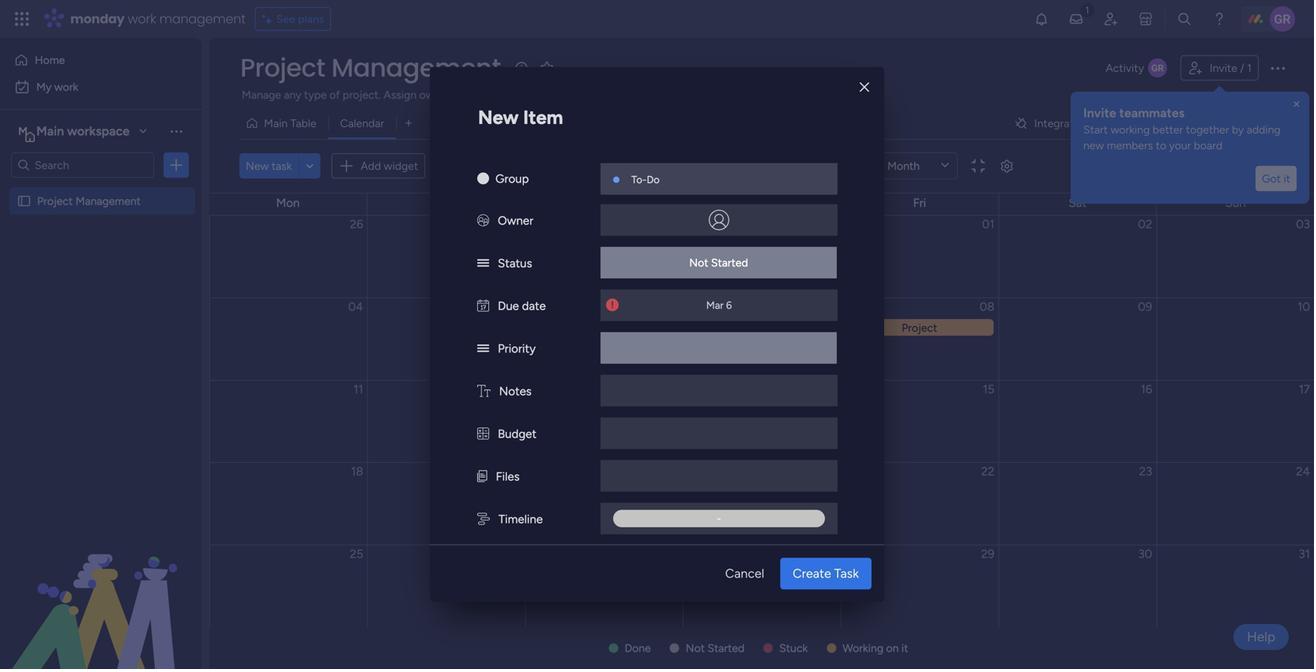 Task type: locate. For each thing, give the bounding box(es) containing it.
arrow down image
[[637, 156, 656, 175]]

it right got
[[1284, 172, 1291, 185]]

project
[[240, 50, 325, 85], [37, 194, 73, 208]]

your right the to
[[1169, 139, 1191, 152]]

my work link
[[9, 74, 192, 100]]

management inside list box
[[76, 194, 141, 208]]

list arrow image
[[743, 161, 748, 171]]

0 vertical spatial not
[[689, 256, 709, 270]]

work right monday
[[128, 10, 156, 28]]

invite / 1 button
[[1181, 55, 1259, 81]]

mon
[[276, 196, 300, 210]]

Search field
[[452, 155, 499, 177]]

on
[[886, 642, 899, 655]]

1 vertical spatial close image
[[1291, 98, 1303, 111]]

create
[[793, 567, 831, 582]]

cancel
[[725, 567, 764, 582]]

manage any type of project. assign owners, set timelines and keep track of where your project stands.
[[242, 88, 746, 102]]

1 horizontal spatial it
[[1284, 172, 1291, 185]]

task
[[272, 159, 292, 173]]

project management down search in workspace field
[[37, 194, 141, 208]]

Search in workspace field
[[33, 156, 132, 174]]

main workspace
[[36, 124, 130, 139]]

it
[[1284, 172, 1291, 185], [902, 642, 908, 655]]

to
[[1156, 139, 1167, 152]]

wed
[[592, 196, 616, 210]]

started up 6
[[711, 256, 748, 270]]

do
[[647, 174, 660, 186]]

select product image
[[14, 11, 30, 27]]

collapse board header image
[[1274, 117, 1287, 130]]

not started up mar 6
[[689, 256, 748, 270]]

main for main workspace
[[36, 124, 64, 139]]

not right "done"
[[686, 642, 705, 655]]

0 vertical spatial new
[[478, 106, 519, 129]]

sat
[[1069, 196, 1087, 210]]

0 horizontal spatial of
[[330, 88, 340, 102]]

it right "on"
[[902, 642, 908, 655]]

1 horizontal spatial main
[[264, 117, 288, 130]]

close image
[[860, 82, 869, 93], [1291, 98, 1303, 111]]

1 horizontal spatial new
[[478, 106, 519, 129]]

option
[[0, 187, 202, 190]]

new
[[478, 106, 519, 129], [246, 159, 269, 173]]

1 horizontal spatial close image
[[1291, 98, 1303, 111]]

files
[[496, 470, 520, 484]]

mar 6
[[706, 299, 732, 312]]

0 horizontal spatial new
[[246, 159, 269, 173]]

1 image
[[1080, 1, 1095, 19]]

invite teammates start working better together by adding new members to your board
[[1084, 106, 1281, 152]]

project up any
[[240, 50, 325, 85]]

0 vertical spatial started
[[711, 256, 748, 270]]

your
[[648, 88, 670, 102], [1169, 139, 1191, 152]]

date
[[522, 299, 546, 314]]

not started inside new item dialog
[[689, 256, 748, 270]]

1 of from the left
[[330, 88, 340, 102]]

dapulse date column image
[[477, 299, 489, 314]]

budget
[[498, 427, 537, 442]]

1 vertical spatial not started
[[686, 642, 745, 655]]

any
[[284, 88, 301, 102]]

/
[[1240, 61, 1245, 75]]

0 horizontal spatial management
[[76, 194, 141, 208]]

main right workspace image
[[36, 124, 64, 139]]

help button
[[1234, 624, 1289, 650]]

0 vertical spatial work
[[128, 10, 156, 28]]

of
[[330, 88, 340, 102], [601, 88, 612, 102]]

march 2024
[[796, 159, 860, 173]]

1 horizontal spatial invite
[[1210, 61, 1238, 75]]

main inside workspace selection element
[[36, 124, 64, 139]]

new item dialog
[[430, 67, 884, 602]]

help
[[1247, 629, 1276, 645]]

1 horizontal spatial of
[[601, 88, 612, 102]]

0 horizontal spatial it
[[902, 642, 908, 655]]

new for new task
[[246, 159, 269, 173]]

6
[[726, 299, 732, 312]]

home link
[[9, 47, 192, 73]]

main left table
[[264, 117, 288, 130]]

create task
[[793, 567, 859, 582]]

home option
[[9, 47, 192, 73]]

not started
[[689, 256, 748, 270], [686, 642, 745, 655]]

0 vertical spatial project management
[[240, 50, 501, 85]]

and
[[526, 88, 544, 102]]

your right the where on the top of the page
[[648, 88, 670, 102]]

together
[[1186, 123, 1229, 136]]

invite inside invite teammates start working better together by adding new members to your board
[[1084, 106, 1117, 121]]

new task
[[246, 159, 292, 173]]

working on it
[[843, 642, 908, 655]]

help image
[[1212, 11, 1227, 27]]

1 horizontal spatial your
[[1169, 139, 1191, 152]]

show board description image
[[512, 60, 531, 76]]

type
[[304, 88, 327, 102]]

1 vertical spatial new
[[246, 159, 269, 173]]

where
[[615, 88, 645, 102]]

dapulse timeline column image
[[477, 513, 490, 527]]

integrate button
[[1008, 107, 1161, 140]]

0 vertical spatial your
[[648, 88, 670, 102]]

stands.
[[711, 88, 746, 102]]

0 horizontal spatial close image
[[860, 82, 869, 93]]

project right public board icon
[[37, 194, 73, 208]]

1 vertical spatial your
[[1169, 139, 1191, 152]]

to-do
[[631, 174, 660, 186]]

work right my
[[54, 80, 78, 94]]

new down timelines
[[478, 106, 519, 129]]

set
[[461, 88, 476, 102]]

started left stuck
[[708, 642, 745, 655]]

invite inside button
[[1210, 61, 1238, 75]]

dapulse numbers column image
[[477, 427, 489, 442]]

1 vertical spatial work
[[54, 80, 78, 94]]

automate button
[[1167, 111, 1251, 136]]

1 horizontal spatial project
[[240, 50, 325, 85]]

see
[[276, 12, 295, 26]]

filter
[[607, 159, 632, 173]]

1 vertical spatial project management
[[37, 194, 141, 208]]

work for monday
[[128, 10, 156, 28]]

project management up project.
[[240, 50, 501, 85]]

invite left /
[[1210, 61, 1238, 75]]

see plans button
[[255, 7, 331, 31]]

0 horizontal spatial project management
[[37, 194, 141, 208]]

activity button
[[1100, 55, 1174, 81]]

work for my
[[54, 80, 78, 94]]

0 vertical spatial invite
[[1210, 61, 1238, 75]]

new left task
[[246, 159, 269, 173]]

0 horizontal spatial invite
[[1084, 106, 1117, 121]]

project management list box
[[0, 185, 202, 428]]

1 vertical spatial project
[[37, 194, 73, 208]]

0 horizontal spatial main
[[36, 124, 64, 139]]

timeline
[[499, 513, 543, 527]]

1 vertical spatial not
[[686, 642, 705, 655]]

0 horizontal spatial work
[[54, 80, 78, 94]]

project.
[[343, 88, 381, 102]]

work
[[128, 10, 156, 28], [54, 80, 78, 94]]

Project Management field
[[236, 50, 505, 85]]

0 vertical spatial management
[[331, 50, 501, 85]]

1 horizontal spatial work
[[128, 10, 156, 28]]

not up the mar
[[689, 256, 709, 270]]

new inside new item dialog
[[478, 106, 519, 129]]

0 horizontal spatial your
[[648, 88, 670, 102]]

done
[[625, 642, 651, 655]]

main inside button
[[264, 117, 288, 130]]

item
[[523, 106, 563, 129]]

home
[[35, 53, 65, 67]]

of right type
[[330, 88, 340, 102]]

new inside new task button
[[246, 159, 269, 173]]

management up assign
[[331, 50, 501, 85]]

close image inside new item dialog
[[860, 82, 869, 93]]

new
[[1084, 139, 1104, 152]]

management down search in workspace field
[[76, 194, 141, 208]]

0 horizontal spatial project
[[37, 194, 73, 208]]

calendar button
[[328, 111, 396, 136]]

add to favorites image
[[539, 60, 555, 75]]

not started right "done"
[[686, 642, 745, 655]]

project management
[[240, 50, 501, 85], [37, 194, 141, 208]]

0 vertical spatial close image
[[860, 82, 869, 93]]

of right track
[[601, 88, 612, 102]]

work inside option
[[54, 80, 78, 94]]

1 vertical spatial started
[[708, 642, 745, 655]]

v2 status image
[[477, 342, 489, 356]]

1 vertical spatial invite
[[1084, 106, 1117, 121]]

task
[[834, 567, 859, 582]]

1 vertical spatial management
[[76, 194, 141, 208]]

started
[[711, 256, 748, 270], [708, 642, 745, 655]]

0 vertical spatial it
[[1284, 172, 1291, 185]]

table
[[290, 117, 316, 130]]

invite up start
[[1084, 106, 1117, 121]]

0 vertical spatial not started
[[689, 256, 748, 270]]

today
[[689, 159, 719, 173]]

adding
[[1247, 123, 1281, 136]]



Task type: describe. For each thing, give the bounding box(es) containing it.
march
[[796, 159, 829, 173]]

public board image
[[17, 194, 32, 209]]

new task button
[[239, 153, 298, 179]]

members
[[1107, 139, 1153, 152]]

timelines
[[479, 88, 523, 102]]

your inside button
[[648, 88, 670, 102]]

update feed image
[[1069, 11, 1084, 27]]

m
[[18, 124, 28, 138]]

2024
[[832, 159, 860, 173]]

integrate
[[1034, 117, 1080, 130]]

activity
[[1106, 61, 1144, 75]]

project inside project management list box
[[37, 194, 73, 208]]

project management inside list box
[[37, 194, 141, 208]]

v2 overdue deadline image
[[606, 298, 619, 313]]

owner
[[498, 214, 534, 228]]

fri
[[913, 196, 926, 210]]

new for new item
[[478, 106, 519, 129]]

workspace
[[67, 124, 130, 139]]

1 horizontal spatial management
[[331, 50, 501, 85]]

monday marketplace image
[[1138, 11, 1154, 27]]

add widget
[[361, 159, 418, 172]]

my
[[36, 80, 52, 94]]

automate
[[1195, 117, 1245, 130]]

lottie animation element
[[0, 510, 202, 669]]

search everything image
[[1177, 11, 1193, 27]]

invite members image
[[1103, 11, 1119, 27]]

workspace image
[[15, 123, 31, 140]]

board
[[1194, 139, 1223, 152]]

assign
[[384, 88, 417, 102]]

manage
[[242, 88, 281, 102]]

teammates
[[1120, 106, 1185, 121]]

manage any type of project. assign owners, set timelines and keep track of where your project stands. button
[[239, 85, 770, 104]]

got it
[[1262, 172, 1291, 185]]

invite / 1
[[1210, 61, 1252, 75]]

today button
[[682, 153, 726, 179]]

cancel button
[[713, 558, 777, 590]]

main table button
[[239, 111, 328, 136]]

priority
[[498, 342, 536, 356]]

it inside button
[[1284, 172, 1291, 185]]

create task button
[[780, 558, 872, 590]]

calendar
[[340, 117, 384, 130]]

to-
[[631, 174, 647, 186]]

monday work management
[[70, 10, 246, 28]]

filter button
[[581, 153, 656, 179]]

my work
[[36, 80, 78, 94]]

close image for new item
[[860, 82, 869, 93]]

mar
[[706, 299, 724, 312]]

monday
[[70, 10, 125, 28]]

due
[[498, 299, 519, 314]]

keep
[[547, 88, 571, 102]]

track
[[574, 88, 599, 102]]

group
[[496, 172, 529, 186]]

notes
[[499, 385, 532, 399]]

my work option
[[9, 74, 192, 100]]

greg robinson image
[[1270, 6, 1295, 32]]

1 horizontal spatial project management
[[240, 50, 501, 85]]

angle down image
[[306, 160, 314, 172]]

add widget button
[[331, 153, 425, 178]]

management
[[159, 10, 246, 28]]

v2 status image
[[477, 257, 489, 271]]

add view image
[[406, 118, 412, 129]]

sun
[[1226, 196, 1246, 210]]

main table
[[264, 117, 316, 130]]

list arrow image
[[774, 161, 779, 171]]

new item
[[478, 106, 563, 129]]

better
[[1153, 123, 1183, 136]]

your inside invite teammates start working better together by adding new members to your board
[[1169, 139, 1191, 152]]

got
[[1262, 172, 1281, 185]]

status
[[498, 257, 532, 271]]

working
[[843, 642, 884, 655]]

v2 sun image
[[477, 172, 489, 186]]

0 vertical spatial project
[[240, 50, 325, 85]]

dapulse text column image
[[477, 385, 491, 399]]

v2 multiple person column image
[[477, 214, 489, 228]]

project
[[673, 88, 709, 102]]

invite for /
[[1210, 61, 1238, 75]]

got it button
[[1256, 166, 1297, 191]]

invite for teammates
[[1084, 106, 1117, 121]]

invite teammates heading
[[1084, 104, 1297, 122]]

workspace selection element
[[15, 122, 132, 142]]

started inside new item dialog
[[711, 256, 748, 270]]

add
[[361, 159, 381, 172]]

working
[[1111, 123, 1150, 136]]

notifications image
[[1034, 11, 1050, 27]]

v2 file column image
[[477, 470, 487, 484]]

see plans
[[276, 12, 324, 26]]

1 vertical spatial it
[[902, 642, 908, 655]]

not inside new item dialog
[[689, 256, 709, 270]]

due date
[[498, 299, 546, 314]]

plans
[[298, 12, 324, 26]]

start
[[1084, 123, 1108, 136]]

1
[[1247, 61, 1252, 75]]

month
[[888, 159, 920, 173]]

close image for invite teammates
[[1291, 98, 1303, 111]]

stuck
[[779, 642, 808, 655]]

lottie animation image
[[0, 510, 202, 669]]

by
[[1232, 123, 1244, 136]]

2 of from the left
[[601, 88, 612, 102]]

main for main table
[[264, 117, 288, 130]]



Task type: vqa. For each thing, say whether or not it's contained in the screenshot.
Activity popup button
yes



